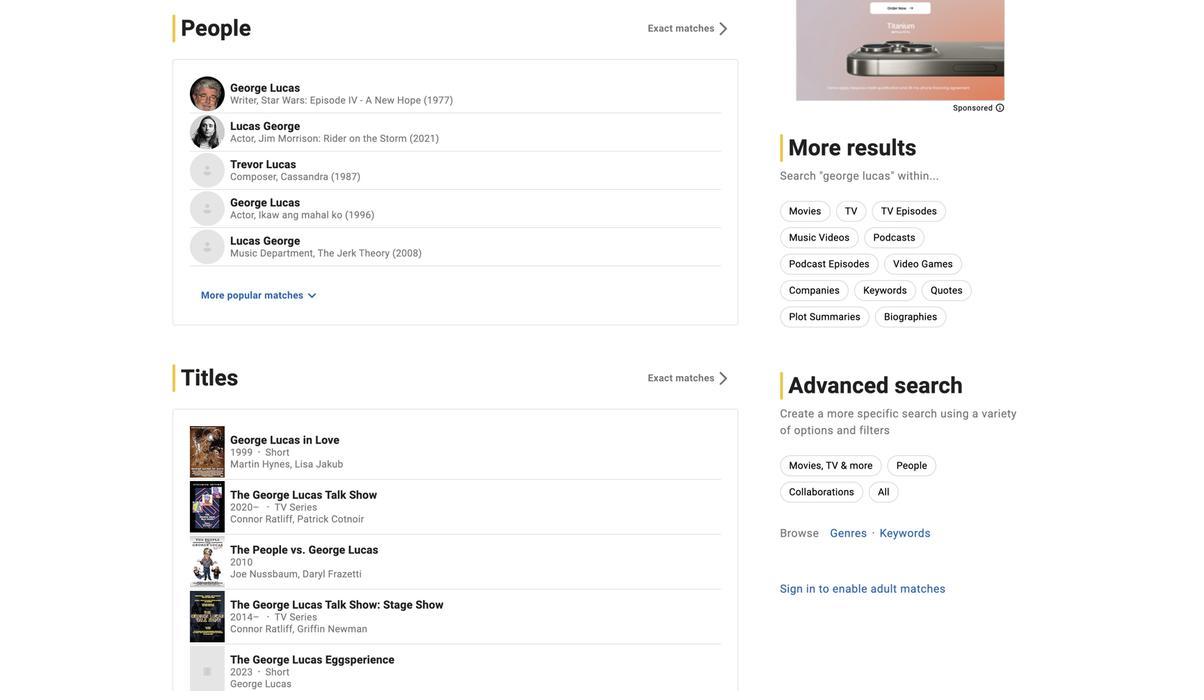 Task type: locate. For each thing, give the bounding box(es) containing it.
iv
[[348, 95, 358, 106]]

the down martin
[[230, 489, 250, 502]]

ratliff, left griffin
[[265, 624, 295, 635]]

actor,
[[230, 133, 256, 144], [230, 209, 256, 221]]

2 exact matches button from the top
[[637, 366, 739, 391]]

exact left arrow right icon
[[648, 23, 673, 34]]

2 a from the left
[[973, 407, 979, 421]]

collaborations
[[789, 487, 855, 498]]

eggsperience
[[325, 654, 395, 667]]

the
[[318, 248, 335, 259], [230, 489, 250, 502], [230, 544, 250, 557], [230, 599, 250, 612], [230, 654, 250, 667]]

lucas up frazetti
[[348, 544, 379, 557]]

0 horizontal spatial more
[[201, 290, 225, 301]]

show:
[[349, 599, 380, 612]]

2 vertical spatial inline image
[[202, 241, 213, 253]]

matches inside sign in to enable adult matches button
[[901, 583, 946, 596]]

1 vertical spatial exact matches
[[648, 373, 715, 384]]

0 vertical spatial short
[[265, 447, 290, 459]]

companies button
[[780, 280, 849, 301]]

1 vertical spatial more
[[201, 290, 225, 301]]

george down the nussbaum,
[[253, 599, 290, 612]]

in
[[303, 434, 313, 447], [806, 583, 816, 596]]

more for more popular matches
[[201, 290, 225, 301]]

0 vertical spatial in
[[303, 434, 313, 447]]

the inside the people vs. george lucas 2010 joe nussbaum, daryl frazetti
[[230, 544, 250, 557]]

2023
[[230, 667, 253, 678]]

search up using
[[895, 373, 963, 399]]

keywords button
[[855, 280, 916, 301], [880, 525, 931, 542]]

arrow right image
[[715, 20, 732, 37]]

1 horizontal spatial show
[[416, 599, 444, 612]]

people inside the people vs. george lucas 2010 joe nussbaum, daryl frazetti
[[253, 544, 288, 557]]

martin hynes, lisa jakub
[[230, 459, 343, 470]]

more up search
[[789, 135, 841, 161]]

1 exact matches button from the top
[[637, 16, 739, 41]]

0 horizontal spatial episodes
[[829, 259, 870, 270]]

exact matches button for titles
[[637, 366, 739, 391]]

lucas down writer,
[[230, 120, 261, 133]]

george inside the people vs. george lucas 2010 joe nussbaum, daryl frazetti
[[309, 544, 345, 557]]

0 vertical spatial episodes
[[896, 206, 937, 217]]

the up the george lucas
[[230, 654, 250, 667]]

music down movies button
[[789, 232, 817, 244]]

sponsored content section
[[797, 0, 1005, 112]]

1 horizontal spatial more
[[789, 135, 841, 161]]

daryl
[[303, 569, 326, 580]]

0 vertical spatial music
[[789, 232, 817, 244]]

0 vertical spatial talk
[[325, 489, 346, 502]]

0 vertical spatial more
[[827, 407, 854, 421]]

exact matches for titles
[[648, 373, 715, 384]]

george lucas in love button
[[230, 434, 721, 447]]

0 vertical spatial more
[[789, 135, 841, 161]]

sign in to enable adult matches
[[780, 583, 946, 596]]

0 vertical spatial exact
[[648, 23, 673, 34]]

1 vertical spatial tv series
[[275, 612, 317, 623]]

0 horizontal spatial music
[[230, 248, 258, 259]]

more up 'and'
[[827, 407, 854, 421]]

more popular matches button
[[190, 283, 327, 308]]

lisa jakub, martin hynes, and jeff wiens in george lucas in love (1999) image
[[190, 427, 225, 478]]

frazetti
[[328, 569, 362, 580]]

2 lucas george button from the top
[[230, 235, 721, 248]]

a up the options
[[818, 407, 824, 421]]

music up the popular
[[230, 248, 258, 259]]

on
[[349, 133, 361, 144]]

the down joe on the bottom of page
[[230, 599, 250, 612]]

george lucas writer, star wars: episode iv - a new hope (1977)
[[230, 81, 453, 106]]

&
[[841, 460, 847, 472]]

companies
[[789, 285, 840, 296]]

lucas left mahal
[[270, 196, 300, 210]]

keywords down video
[[864, 285, 907, 296]]

in left 'to'
[[806, 583, 816, 596]]

star
[[261, 95, 280, 106]]

1 vertical spatial inline image
[[202, 203, 213, 214]]

inline image up more popular matches
[[202, 241, 213, 253]]

2 exact from the top
[[648, 373, 673, 384]]

actor, left the ikaw
[[230, 209, 256, 221]]

george up daryl
[[309, 544, 345, 557]]

connor down 2014–
[[230, 624, 263, 635]]

1 talk from the top
[[325, 489, 346, 502]]

1 horizontal spatial music
[[789, 232, 817, 244]]

1 vertical spatial connor
[[230, 624, 263, 635]]

george
[[230, 81, 267, 95], [263, 120, 300, 133], [230, 196, 267, 210], [263, 235, 300, 248], [230, 434, 267, 447], [253, 489, 290, 502], [309, 544, 345, 557], [253, 599, 290, 612], [253, 654, 290, 667], [230, 679, 263, 690]]

1 vertical spatial series
[[290, 612, 317, 623]]

george down composer, on the left of page
[[230, 196, 267, 210]]

1 vertical spatial episodes
[[829, 259, 870, 270]]

a
[[818, 407, 824, 421], [973, 407, 979, 421]]

1 vertical spatial keywords button
[[880, 525, 931, 542]]

ko
[[332, 209, 343, 221]]

(2021)
[[410, 133, 439, 144]]

george inside lucas george music department, the jerk theory (2008)
[[263, 235, 300, 248]]

lucas
[[270, 81, 300, 95], [230, 120, 261, 133], [266, 158, 296, 171], [270, 196, 300, 210], [230, 235, 261, 248], [270, 434, 300, 447], [292, 489, 323, 502], [348, 544, 379, 557], [292, 599, 323, 612], [292, 654, 323, 667], [265, 679, 292, 690]]

matches
[[676, 23, 715, 34], [265, 290, 304, 301], [676, 373, 715, 384], [901, 583, 946, 596]]

lucas up griffin
[[292, 599, 323, 612]]

search
[[895, 373, 963, 399], [902, 407, 938, 421]]

george inside the george lucas actor, ikaw ang mahal ko (1996)
[[230, 196, 267, 210]]

lucas george music department, the jerk theory (2008)
[[230, 235, 422, 259]]

connor down 2020– at the left bottom of page
[[230, 514, 263, 525]]

1 horizontal spatial people
[[253, 544, 288, 557]]

3 inline image from the top
[[202, 241, 213, 253]]

(1996)
[[345, 209, 375, 221]]

the people vs. george lucas (2010) image
[[190, 537, 225, 588]]

1 a from the left
[[818, 407, 824, 421]]

george up martin
[[230, 434, 267, 447]]

george down ang
[[263, 235, 300, 248]]

0 horizontal spatial show
[[349, 489, 377, 502]]

george right 'george lucas' image
[[230, 81, 267, 95]]

more left the popular
[[201, 290, 225, 301]]

the
[[363, 133, 377, 144]]

composer,
[[230, 171, 278, 183]]

series up connor ratliff, patrick cotnoir
[[290, 502, 317, 514]]

lucas down the ikaw
[[230, 235, 261, 248]]

1 exact from the top
[[648, 23, 673, 34]]

the for the george lucas talk show
[[230, 489, 250, 502]]

inline image down lucas george image
[[202, 165, 213, 176]]

series for show:
[[290, 612, 317, 623]]

tv up the videos
[[845, 206, 858, 217]]

2 vertical spatial people
[[253, 544, 288, 557]]

the george lucas eggsperience button
[[230, 654, 721, 667]]

the left jerk
[[318, 248, 335, 259]]

tv
[[845, 206, 858, 217], [881, 206, 894, 217], [826, 460, 839, 472], [275, 502, 287, 514], [275, 612, 287, 623]]

movies
[[789, 206, 822, 217]]

2 actor, from the top
[[230, 209, 256, 221]]

department,
[[260, 248, 315, 259]]

more right &
[[850, 460, 873, 472]]

2 inline image from the top
[[202, 203, 213, 214]]

episodes up podcasts on the top of the page
[[896, 206, 937, 217]]

morrison:
[[278, 133, 321, 144]]

the george lucas talk show: stage show button
[[230, 599, 721, 612]]

2014–
[[230, 612, 262, 623]]

adult
[[871, 583, 897, 596]]

0 horizontal spatial a
[[818, 407, 824, 421]]

short
[[265, 447, 290, 459], [265, 667, 290, 678]]

griffin
[[297, 624, 325, 635]]

actor, inside the george lucas actor, ikaw ang mahal ko (1996)
[[230, 209, 256, 221]]

talk
[[325, 489, 346, 502], [325, 599, 346, 612]]

music videos
[[789, 232, 850, 244]]

of
[[780, 424, 791, 437]]

1 connor from the top
[[230, 514, 263, 525]]

episodes down the videos
[[829, 259, 870, 270]]

lucas down the jim
[[266, 158, 296, 171]]

(1977)
[[424, 95, 453, 106]]

keywords button down "all" button
[[880, 525, 931, 542]]

1 vertical spatial music
[[230, 248, 258, 259]]

tv up podcasts on the top of the page
[[881, 206, 894, 217]]

1 vertical spatial exact
[[648, 373, 673, 384]]

actor, left the jim
[[230, 133, 256, 144]]

trevor lucas composer, cassandra (1987)
[[230, 158, 361, 183]]

1 ratliff, from the top
[[265, 514, 295, 525]]

2 george lucas button from the top
[[230, 196, 721, 210]]

short up hynes,
[[265, 447, 290, 459]]

1 inline image from the top
[[202, 165, 213, 176]]

0 vertical spatial people
[[181, 15, 251, 41]]

1 series from the top
[[290, 502, 317, 514]]

george inside lucas george actor, jim morrison: rider on the storm (2021)
[[263, 120, 300, 133]]

tv series
[[275, 502, 317, 514], [275, 612, 317, 623]]

podcasts button
[[865, 228, 925, 248]]

series
[[290, 502, 317, 514], [290, 612, 317, 623]]

george lucas button for george lucas writer, star wars: episode iv - a new hope (1977)
[[230, 81, 721, 95]]

a right using
[[973, 407, 979, 421]]

talk for show
[[325, 489, 346, 502]]

2 ratliff, from the top
[[265, 624, 295, 635]]

movies,
[[789, 460, 824, 472]]

george lucas image
[[190, 77, 225, 111]]

talk up newman
[[325, 599, 346, 612]]

to
[[819, 583, 830, 596]]

0 vertical spatial ratliff,
[[265, 514, 295, 525]]

the people vs. george lucas 2010 joe nussbaum, daryl frazetti
[[230, 544, 379, 580]]

george lucas button
[[230, 81, 721, 95], [230, 196, 721, 210]]

1 vertical spatial actor,
[[230, 209, 256, 221]]

episodes for podcast episodes
[[829, 259, 870, 270]]

1 vertical spatial show
[[416, 599, 444, 612]]

lucas right writer,
[[270, 81, 300, 95]]

0 vertical spatial inline image
[[202, 165, 213, 176]]

2 exact matches from the top
[[648, 373, 715, 384]]

people up "all" button
[[897, 460, 928, 472]]

show right stage
[[416, 599, 444, 612]]

1 exact matches from the top
[[648, 23, 715, 34]]

0 vertical spatial exact matches
[[648, 23, 715, 34]]

1 vertical spatial talk
[[325, 599, 346, 612]]

inline image left the ikaw
[[202, 203, 213, 214]]

1 horizontal spatial episodes
[[896, 206, 937, 217]]

1 vertical spatial ratliff,
[[265, 624, 295, 635]]

george down hynes,
[[253, 489, 290, 502]]

0 vertical spatial series
[[290, 502, 317, 514]]

the for the george lucas talk show: stage show
[[230, 599, 250, 612]]

george inside george lucas writer, star wars: episode iv - a new hope (1977)
[[230, 81, 267, 95]]

2 short from the top
[[265, 667, 290, 678]]

ratliff, left patrick on the bottom of page
[[265, 514, 295, 525]]

people
[[181, 15, 251, 41], [897, 460, 928, 472], [253, 544, 288, 557]]

actor, inside lucas george actor, jim morrison: rider on the storm (2021)
[[230, 133, 256, 144]]

short up the george lucas
[[265, 667, 290, 678]]

collaborations button
[[780, 482, 864, 503]]

1 lucas george button from the top
[[230, 120, 721, 133]]

2 tv series from the top
[[275, 612, 317, 623]]

2 connor from the top
[[230, 624, 263, 635]]

enable
[[833, 583, 868, 596]]

search left using
[[902, 407, 938, 421]]

0 vertical spatial tv series
[[275, 502, 317, 514]]

all
[[878, 487, 890, 498]]

keywords down "all" button
[[880, 527, 931, 540]]

1 vertical spatial short
[[265, 667, 290, 678]]

2 talk from the top
[[325, 599, 346, 612]]

1 george lucas button from the top
[[230, 81, 721, 95]]

series up connor ratliff, griffin newman
[[290, 612, 317, 623]]

exact left arrow right image
[[648, 373, 673, 384]]

ratliff, for the george lucas talk show
[[265, 514, 295, 525]]

episodes for tv episodes
[[896, 206, 937, 217]]

love
[[315, 434, 340, 447]]

jerk
[[337, 248, 357, 259]]

1 vertical spatial lucas george button
[[230, 235, 721, 248]]

biographies
[[884, 311, 938, 323]]

people inside people button
[[897, 460, 928, 472]]

0 vertical spatial actor,
[[230, 133, 256, 144]]

1 horizontal spatial in
[[806, 583, 816, 596]]

more inside more popular matches button
[[201, 290, 225, 301]]

lucas down griffin
[[292, 654, 323, 667]]

1 horizontal spatial a
[[973, 407, 979, 421]]

keywords button down video
[[855, 280, 916, 301]]

episodes
[[896, 206, 937, 217], [829, 259, 870, 270]]

tv episodes button
[[872, 201, 946, 222]]

2 series from the top
[[290, 612, 317, 623]]

cotnoir
[[331, 514, 364, 525]]

connor
[[230, 514, 263, 525], [230, 624, 263, 635]]

1 vertical spatial more
[[850, 460, 873, 472]]

people up 'george lucas' image
[[181, 15, 251, 41]]

the up joe on the bottom of page
[[230, 544, 250, 557]]

1 tv series from the top
[[275, 502, 317, 514]]

1 vertical spatial in
[[806, 583, 816, 596]]

1 actor, from the top
[[230, 133, 256, 144]]

writer,
[[230, 95, 259, 106]]

0 vertical spatial lucas george button
[[230, 120, 721, 133]]

1 vertical spatial search
[[902, 407, 938, 421]]

1 short from the top
[[265, 447, 290, 459]]

show up "cotnoir"
[[349, 489, 377, 502]]

tv up connor ratliff, patrick cotnoir
[[275, 502, 287, 514]]

tv series up connor ratliff, griffin newman
[[275, 612, 317, 623]]

more inside create a more specific search using a variety of options and filters
[[827, 407, 854, 421]]

1 vertical spatial george lucas button
[[230, 196, 721, 210]]

joe
[[230, 569, 247, 580]]

in left love
[[303, 434, 313, 447]]

keywords
[[864, 285, 907, 296], [880, 527, 931, 540]]

exact matches for people
[[648, 23, 715, 34]]

connor ratliff, griffin newman
[[230, 624, 368, 635]]

tv series for show
[[275, 502, 317, 514]]

connor for the george lucas talk show: stage show
[[230, 624, 263, 635]]

tv series up connor ratliff, patrick cotnoir
[[275, 502, 317, 514]]

martin
[[230, 459, 260, 470]]

inline image
[[202, 165, 213, 176], [202, 203, 213, 214], [202, 241, 213, 253]]

talk for show:
[[325, 599, 346, 612]]

2 horizontal spatial people
[[897, 460, 928, 472]]

0 vertical spatial george lucas button
[[230, 81, 721, 95]]

people up the nussbaum,
[[253, 544, 288, 557]]

create a more specific search using a variety of options and filters
[[780, 407, 1017, 437]]

0 vertical spatial connor
[[230, 514, 263, 525]]

george down "star"
[[263, 120, 300, 133]]

1 vertical spatial people
[[897, 460, 928, 472]]

the people vs. george lucas button
[[230, 544, 721, 557]]

talk up "cotnoir"
[[325, 489, 346, 502]]

1 vertical spatial exact matches button
[[637, 366, 739, 391]]

0 vertical spatial keywords
[[864, 285, 907, 296]]

ratliff, for the george lucas talk show: stage show
[[265, 624, 295, 635]]

0 vertical spatial exact matches button
[[637, 16, 739, 41]]

the for the people vs. george lucas 2010 joe nussbaum, daryl frazetti
[[230, 544, 250, 557]]

lucas inside george lucas writer, star wars: episode iv - a new hope (1977)
[[270, 81, 300, 95]]



Task type: describe. For each thing, give the bounding box(es) containing it.
a
[[366, 95, 372, 106]]

jim
[[259, 133, 275, 144]]

tv series for show:
[[275, 612, 317, 623]]

arrow right image
[[715, 370, 732, 387]]

all button
[[869, 482, 899, 503]]

series for show
[[290, 502, 317, 514]]

more inside button
[[850, 460, 873, 472]]

exact for titles
[[648, 373, 673, 384]]

stage
[[383, 599, 413, 612]]

video games button
[[885, 254, 962, 275]]

podcast episodes button
[[780, 254, 879, 275]]

music inside button
[[789, 232, 817, 244]]

lucas"
[[863, 169, 895, 183]]

0 vertical spatial show
[[349, 489, 377, 502]]

short for lucas
[[265, 447, 290, 459]]

plot
[[789, 311, 807, 323]]

podcast episodes
[[789, 259, 870, 270]]

movie image
[[202, 667, 213, 678]]

0 horizontal spatial in
[[303, 434, 313, 447]]

create
[[780, 407, 815, 421]]

0 vertical spatial keywords button
[[855, 280, 916, 301]]

titles
[[181, 365, 238, 391]]

george lucas actor, ikaw ang mahal ko (1996)
[[230, 196, 375, 221]]

storm
[[380, 133, 407, 144]]

advanced
[[789, 373, 889, 399]]

options
[[794, 424, 834, 437]]

advanced search
[[789, 373, 963, 399]]

george lucas button for george lucas actor, ikaw ang mahal ko (1996)
[[230, 196, 721, 210]]

within...
[[898, 169, 940, 183]]

results
[[847, 135, 917, 161]]

inline image for trevor lucas
[[202, 165, 213, 176]]

quotes
[[931, 285, 963, 296]]

videos
[[819, 232, 850, 244]]

actor, for george lucas
[[230, 209, 256, 221]]

movies button
[[780, 201, 831, 222]]

variety
[[982, 407, 1017, 421]]

lucas inside the people vs. george lucas 2010 joe nussbaum, daryl frazetti
[[348, 544, 379, 557]]

music inside lucas george music department, the jerk theory (2008)
[[230, 248, 258, 259]]

specific
[[858, 407, 899, 421]]

hynes,
[[262, 459, 292, 470]]

1 vertical spatial keywords
[[880, 527, 931, 540]]

more for more results
[[789, 135, 841, 161]]

music videos button
[[780, 228, 859, 248]]

lucas up martin hynes, lisa jakub
[[270, 434, 300, 447]]

in inside button
[[806, 583, 816, 596]]

jakub
[[316, 459, 343, 470]]

actor, for lucas george
[[230, 133, 256, 144]]

lucas george button for lucas george music department, the jerk theory (2008)
[[230, 235, 721, 248]]

the george lucas talk show (2020) image
[[190, 482, 225, 533]]

the george lucas talk show
[[230, 489, 377, 502]]

sign in to enable adult matches button
[[780, 581, 946, 598]]

video
[[894, 259, 919, 270]]

george lucas
[[230, 679, 292, 690]]

the george lucas talk show: stage show
[[230, 599, 444, 612]]

new
[[375, 95, 395, 106]]

-
[[360, 95, 363, 106]]

newman
[[328, 624, 368, 635]]

the inside lucas george music department, the jerk theory (2008)
[[318, 248, 335, 259]]

lucas george image
[[190, 115, 225, 150]]

inline image for lucas george
[[202, 241, 213, 253]]

1999
[[230, 447, 253, 459]]

summaries
[[810, 311, 861, 323]]

tv episodes
[[881, 206, 937, 217]]

movies, tv & more
[[789, 460, 873, 472]]

plot summaries button
[[780, 307, 870, 328]]

the for the george lucas eggsperience
[[230, 654, 250, 667]]

nussbaum,
[[250, 569, 300, 580]]

trevor
[[230, 158, 263, 171]]

plot summaries
[[789, 311, 861, 323]]

inline image for george lucas
[[202, 203, 213, 214]]

patrick
[[297, 514, 329, 525]]

genres
[[830, 527, 867, 540]]

lucas george button for lucas george actor, jim morrison: rider on the storm (2021)
[[230, 120, 721, 133]]

lucas up patrick on the bottom of page
[[292, 489, 323, 502]]

video games
[[894, 259, 953, 270]]

sign
[[780, 583, 803, 596]]

theory
[[359, 248, 390, 259]]

0 horizontal spatial people
[[181, 15, 251, 41]]

mahal
[[301, 209, 329, 221]]

lucas inside lucas george actor, jim morrison: rider on the storm (2021)
[[230, 120, 261, 133]]

the george lucas talk show: stage show (2014) image
[[190, 591, 225, 643]]

search "george lucas" within...
[[780, 169, 940, 183]]

browse
[[780, 527, 819, 540]]

matches inside more popular matches button
[[265, 290, 304, 301]]

filters
[[860, 424, 890, 437]]

lucas inside the george lucas actor, ikaw ang mahal ko (1996)
[[270, 196, 300, 210]]

(2008)
[[392, 248, 422, 259]]

expand more image
[[304, 287, 320, 304]]

hope
[[397, 95, 421, 106]]

sponsored
[[954, 104, 996, 112]]

podcast
[[789, 259, 826, 270]]

george down 2023
[[230, 679, 263, 690]]

george up the george lucas
[[253, 654, 290, 667]]

trevor lucas button
[[230, 158, 721, 171]]

lucas george actor, jim morrison: rider on the storm (2021)
[[230, 120, 439, 144]]

tv left &
[[826, 460, 839, 472]]

games
[[922, 259, 953, 270]]

vs.
[[291, 544, 306, 557]]

tv up connor ratliff, griffin newman
[[275, 612, 287, 623]]

search
[[780, 169, 817, 183]]

lucas inside trevor lucas composer, cassandra (1987)
[[266, 158, 296, 171]]

people button
[[888, 456, 937, 477]]

exact for people
[[648, 23, 673, 34]]

short for george
[[265, 667, 290, 678]]

more results
[[789, 135, 917, 161]]

tv button
[[836, 201, 867, 222]]

more popular matches
[[201, 290, 304, 301]]

exact matches button for people
[[637, 16, 739, 41]]

0 vertical spatial search
[[895, 373, 963, 399]]

genres button
[[830, 525, 867, 542]]

search inside create a more specific search using a variety of options and filters
[[902, 407, 938, 421]]

lucas down 'the george lucas eggsperience' at left bottom
[[265, 679, 292, 690]]

ang
[[282, 209, 299, 221]]

lisa
[[295, 459, 313, 470]]

ikaw
[[259, 209, 280, 221]]

connor for the george lucas talk show
[[230, 514, 263, 525]]

movies, tv & more button
[[780, 456, 882, 477]]

(1987)
[[331, 171, 361, 183]]

lucas inside lucas george music department, the jerk theory (2008)
[[230, 235, 261, 248]]

using
[[941, 407, 969, 421]]



Task type: vqa. For each thing, say whether or not it's contained in the screenshot.


